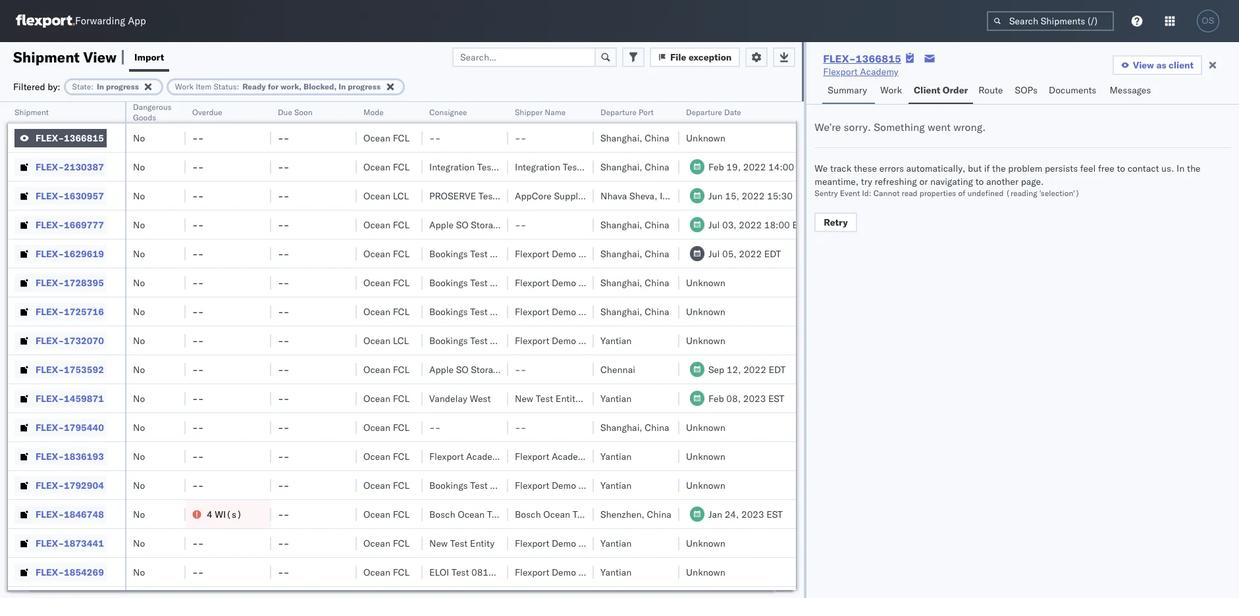 Task type: locate. For each thing, give the bounding box(es) containing it.
use) down appcore supply ltd
[[548, 219, 571, 231]]

to up undefined
[[976, 176, 984, 188]]

flex-1846748
[[36, 509, 104, 521]]

fcl for flex-1459871
[[393, 393, 410, 405]]

0 vertical spatial entity
[[556, 393, 580, 405]]

apple so storage (do not use) down the account
[[429, 219, 571, 231]]

10 fcl from the top
[[393, 451, 410, 463]]

the right the if at the top
[[993, 163, 1006, 175]]

4 bookings from the top
[[429, 335, 468, 347]]

forwarding app
[[75, 15, 146, 27]]

18:00
[[765, 219, 790, 231]]

departure inside button
[[601, 107, 637, 117]]

to
[[1117, 163, 1126, 175], [976, 176, 984, 188]]

bosch up new test entity on the bottom left of the page
[[429, 509, 456, 521]]

work
[[175, 81, 194, 91], [881, 84, 902, 96]]

academy left (us)
[[466, 451, 505, 463]]

unknown for 1795440
[[686, 422, 726, 434]]

2 fcl from the top
[[393, 161, 410, 173]]

0 horizontal spatial 1366815
[[64, 132, 104, 144]]

est
[[797, 161, 813, 173], [769, 393, 785, 405], [767, 509, 783, 521]]

fcl for flex-1725716
[[393, 306, 410, 318]]

0 vertical spatial not
[[527, 219, 545, 231]]

ocean fcl for flex-1728395
[[364, 277, 410, 289]]

6 no from the top
[[133, 277, 145, 289]]

flex- down flex-1836193 button at the left bottom of page
[[36, 480, 64, 492]]

5 shanghai, from the top
[[601, 277, 643, 289]]

6 yantian from the top
[[601, 567, 632, 579]]

1 horizontal spatial bosch
[[515, 509, 541, 521]]

blocked,
[[304, 81, 337, 91]]

(do
[[505, 219, 525, 231], [505, 364, 525, 376]]

2 not from the top
[[527, 364, 545, 376]]

14 ocean fcl from the top
[[364, 567, 410, 579]]

flex- down the flex-1873441 button
[[36, 567, 64, 579]]

05,
[[723, 248, 737, 260]]

2023 for 24,
[[742, 509, 765, 521]]

fcl for flex-1753592
[[393, 364, 410, 376]]

ocean for 1669777
[[364, 219, 391, 231]]

0 horizontal spatial bosch
[[429, 509, 456, 521]]

fcl for flex-1854269
[[393, 567, 410, 579]]

2 bookings test consignee from the top
[[429, 277, 535, 289]]

1 shanghai, china from the top
[[601, 132, 670, 144]]

edt left sentry
[[795, 190, 812, 202]]

entity up 081801 at bottom left
[[470, 538, 495, 550]]

flex- for flex-1846748 button
[[36, 509, 64, 521]]

5 shanghai, china from the top
[[601, 277, 670, 289]]

2 horizontal spatial in
[[1177, 163, 1185, 175]]

china for flex-1366815
[[645, 132, 670, 144]]

sep 12, 2022 edt
[[709, 364, 786, 376]]

0 horizontal spatial entity
[[470, 538, 495, 550]]

1 so from the top
[[456, 219, 469, 231]]

3 no from the top
[[133, 190, 145, 202]]

0 vertical spatial new
[[515, 393, 534, 405]]

1 vertical spatial feb
[[709, 393, 724, 405]]

bookings for flex-1728395
[[429, 277, 468, 289]]

apple up vandelay
[[429, 364, 454, 376]]

0 vertical spatial use)
[[548, 219, 571, 231]]

7 shanghai, china from the top
[[601, 422, 670, 434]]

2022 right 03,
[[739, 219, 762, 231]]

3 resize handle column header from the left
[[256, 102, 271, 599]]

flex-1459871
[[36, 393, 104, 405]]

3 yantian from the top
[[601, 451, 632, 463]]

1 ocean lcl from the top
[[364, 190, 409, 202]]

contact
[[1128, 163, 1160, 175]]

so down proserve at the top left
[[456, 219, 469, 231]]

7 flexport demo shipper co. from the top
[[515, 567, 626, 579]]

2022 right 15,
[[742, 190, 765, 202]]

4 resize handle column header from the left
[[341, 102, 357, 599]]

view left the as at top
[[1133, 59, 1155, 71]]

6 co. from the top
[[614, 538, 626, 550]]

storage
[[471, 219, 503, 231], [471, 364, 503, 376]]

flex- up flex-1728395 button
[[36, 248, 64, 260]]

0 horizontal spatial flex-1366815
[[36, 132, 104, 144]]

departure left port
[[601, 107, 637, 117]]

7 fcl from the top
[[393, 364, 410, 376]]

co. for 1854269
[[614, 567, 626, 579]]

2 progress from the left
[[348, 81, 381, 91]]

departure port button
[[594, 105, 667, 118]]

fcl for flex-1669777
[[393, 219, 410, 231]]

est left we
[[797, 161, 813, 173]]

work inside work button
[[881, 84, 902, 96]]

flexport for 1873441
[[515, 538, 550, 550]]

china for flex-1846748
[[647, 509, 672, 521]]

5 unknown from the top
[[686, 422, 726, 434]]

feb left 19,
[[709, 161, 724, 173]]

03,
[[723, 219, 737, 231]]

resize handle column header for consignee
[[493, 102, 509, 599]]

ocean fcl for flex-1753592
[[364, 364, 410, 376]]

1 horizontal spatial in
[[339, 81, 346, 91]]

import button
[[129, 42, 169, 72]]

0 horizontal spatial to
[[976, 176, 984, 188]]

flexport demo shipper co. for 1854269
[[515, 567, 626, 579]]

new right west
[[515, 393, 534, 405]]

ocean fcl for flex-1854269
[[364, 567, 410, 579]]

the
[[993, 163, 1006, 175], [1188, 163, 1201, 175]]

test for flex-1629619
[[470, 248, 488, 260]]

ocean for 1854269
[[364, 567, 391, 579]]

fcl for flex-1366815
[[393, 132, 410, 144]]

consignee
[[429, 107, 467, 117], [490, 248, 535, 260], [490, 277, 535, 289], [490, 306, 535, 318], [490, 335, 535, 347], [490, 480, 535, 492]]

flexport for 1732070
[[515, 335, 550, 347]]

flex-1669777
[[36, 219, 104, 231]]

flex- down "flex-1630957" button at the left top
[[36, 219, 64, 231]]

entity left 2
[[556, 393, 580, 405]]

flex-2130387 button
[[14, 158, 107, 176]]

ocean fcl for flex-1725716
[[364, 306, 410, 318]]

so for chennai
[[456, 364, 469, 376]]

flexport academy link
[[824, 65, 899, 78]]

3 shanghai, from the top
[[601, 219, 643, 231]]

6 resize handle column header from the left
[[493, 102, 509, 599]]

1366815 up flexport academy
[[856, 52, 902, 65]]

flex- down flex-1846748 button
[[36, 538, 64, 550]]

4 unknown from the top
[[686, 335, 726, 347]]

flex- down flex-1366815 button
[[36, 161, 64, 173]]

shipper for flex-1873441
[[579, 538, 611, 550]]

0 vertical spatial so
[[456, 219, 469, 231]]

2023 right the 24,
[[742, 509, 765, 521]]

not up new test entity 2
[[527, 364, 545, 376]]

new up eloi
[[429, 538, 448, 550]]

2 lcl from the top
[[393, 335, 409, 347]]

5 co. from the top
[[614, 480, 626, 492]]

storage down proserve test account
[[471, 219, 503, 231]]

flex- up flex-1753592 button
[[36, 335, 64, 347]]

retry
[[824, 217, 848, 229]]

: left "ready"
[[237, 81, 239, 91]]

flex- inside the flex-1873441 button
[[36, 538, 64, 550]]

flex-1629619
[[36, 248, 104, 260]]

8 unknown from the top
[[686, 538, 726, 550]]

flex- inside "flex-1854269" button
[[36, 567, 64, 579]]

nhava
[[601, 190, 627, 202]]

shanghai, china for flex-1728395
[[601, 277, 670, 289]]

no for flex-1795440
[[133, 422, 145, 434]]

in right blocked,
[[339, 81, 346, 91]]

1 vertical spatial apple
[[429, 364, 454, 376]]

apple down proserve at the top left
[[429, 219, 454, 231]]

test for flex-1792904
[[470, 480, 488, 492]]

12 ocean fcl from the top
[[364, 509, 410, 521]]

flex- down flex-1795440 button on the left bottom of the page
[[36, 451, 64, 463]]

jun
[[709, 190, 723, 202]]

1 resize handle column header from the left
[[109, 102, 125, 599]]

proserve
[[429, 190, 476, 202]]

due
[[278, 107, 292, 117]]

1 (do from the top
[[505, 219, 525, 231]]

1 horizontal spatial work
[[881, 84, 902, 96]]

fcl for flex-1629619
[[393, 248, 410, 260]]

1 vertical spatial entity
[[470, 538, 495, 550]]

1792904
[[64, 480, 104, 492]]

0 vertical spatial 1366815
[[856, 52, 902, 65]]

0 horizontal spatial academy
[[466, 451, 505, 463]]

1 vertical spatial jul
[[709, 248, 720, 260]]

in right us.
[[1177, 163, 1185, 175]]

3 bookings test consignee from the top
[[429, 306, 535, 318]]

view as client
[[1133, 59, 1194, 71]]

6 shanghai, china from the top
[[601, 306, 670, 318]]

bookings for flex-1725716
[[429, 306, 468, 318]]

8 fcl from the top
[[393, 393, 410, 405]]

china for flex-1728395
[[645, 277, 670, 289]]

demo for 1732070
[[552, 335, 576, 347]]

1 horizontal spatial entity
[[556, 393, 580, 405]]

1 bookings test consignee from the top
[[429, 248, 535, 260]]

in right state
[[97, 81, 104, 91]]

1795440
[[64, 422, 104, 434]]

shanghai,
[[601, 132, 643, 144], [601, 161, 643, 173], [601, 219, 643, 231], [601, 248, 643, 260], [601, 277, 643, 289], [601, 306, 643, 318], [601, 422, 643, 434]]

test for flex-1873441
[[450, 538, 468, 550]]

refreshing
[[875, 176, 917, 188]]

flexport demo shipper co.
[[515, 248, 626, 260], [515, 277, 626, 289], [515, 306, 626, 318], [515, 335, 626, 347], [515, 480, 626, 492], [515, 538, 626, 550], [515, 567, 626, 579]]

academy right inc.
[[552, 451, 590, 463]]

feb
[[709, 161, 724, 173], [709, 393, 724, 405]]

0 horizontal spatial work
[[175, 81, 194, 91]]

1 yantian from the top
[[601, 335, 632, 347]]

shipper for flex-1792904
[[579, 480, 611, 492]]

shipper for flex-1732070
[[579, 335, 611, 347]]

6 ocean fcl from the top
[[364, 306, 410, 318]]

work,
[[281, 81, 302, 91]]

0 vertical spatial to
[[1117, 163, 1126, 175]]

7 ocean fcl from the top
[[364, 364, 410, 376]]

7 resize handle column header from the left
[[578, 102, 594, 599]]

view inside button
[[1133, 59, 1155, 71]]

1 fcl from the top
[[393, 132, 410, 144]]

new
[[515, 393, 534, 405], [429, 538, 448, 550]]

departure inside button
[[686, 107, 722, 117]]

12 fcl from the top
[[393, 509, 410, 521]]

flex- inside flex-1366815 button
[[36, 132, 64, 144]]

3 flexport demo shipper co. from the top
[[515, 306, 626, 318]]

2022 right "05,"
[[739, 248, 762, 260]]

1 shanghai, from the top
[[601, 132, 643, 144]]

test
[[479, 190, 496, 202], [470, 248, 488, 260], [470, 277, 488, 289], [470, 306, 488, 318], [470, 335, 488, 347], [536, 393, 553, 405], [470, 480, 488, 492], [487, 509, 505, 521], [573, 509, 590, 521], [450, 538, 468, 550], [452, 567, 469, 579]]

1 horizontal spatial view
[[1133, 59, 1155, 71]]

0 vertical spatial feb
[[709, 161, 724, 173]]

flex-1728395
[[36, 277, 104, 289]]

ocean fcl
[[364, 132, 410, 144], [364, 161, 410, 173], [364, 219, 410, 231], [364, 248, 410, 260], [364, 277, 410, 289], [364, 306, 410, 318], [364, 364, 410, 376], [364, 393, 410, 405], [364, 422, 410, 434], [364, 451, 410, 463], [364, 480, 410, 492], [364, 509, 410, 521], [364, 538, 410, 550], [364, 567, 410, 579]]

test for flex-1854269
[[452, 567, 469, 579]]

13 no from the top
[[133, 480, 145, 492]]

1 vertical spatial shipment
[[14, 107, 49, 117]]

1 vertical spatial new
[[429, 538, 448, 550]]

ocean fcl for flex-1795440
[[364, 422, 410, 434]]

flexport for 1629619
[[515, 248, 550, 260]]

4 shanghai, china from the top
[[601, 248, 670, 260]]

15 no from the top
[[133, 538, 145, 550]]

bosch down (us)
[[515, 509, 541, 521]]

1 vertical spatial to
[[976, 176, 984, 188]]

1 vertical spatial 1366815
[[64, 132, 104, 144]]

departure for departure date
[[686, 107, 722, 117]]

2022 right 12,
[[744, 364, 767, 376]]

9 unknown from the top
[[686, 567, 726, 579]]

flex- up flex-1669777 button
[[36, 190, 64, 202]]

bookings
[[429, 248, 468, 260], [429, 277, 468, 289], [429, 306, 468, 318], [429, 335, 468, 347], [429, 480, 468, 492]]

3 fcl from the top
[[393, 219, 410, 231]]

1 horizontal spatial the
[[1188, 163, 1201, 175]]

flex- up flex-1725716 button in the left of the page
[[36, 277, 64, 289]]

14 no from the top
[[133, 509, 145, 521]]

use)
[[548, 219, 571, 231], [548, 364, 571, 376]]

we
[[815, 163, 828, 175]]

1 not from the top
[[527, 219, 545, 231]]

co.
[[614, 248, 626, 260], [614, 277, 626, 289], [614, 306, 626, 318], [614, 335, 626, 347], [614, 480, 626, 492], [614, 538, 626, 550], [614, 567, 626, 579]]

mode button
[[357, 105, 410, 118]]

1 vertical spatial storage
[[471, 364, 503, 376]]

to right free
[[1117, 163, 1126, 175]]

ocean fcl for flex-1459871
[[364, 393, 410, 405]]

goods
[[133, 113, 156, 123]]

bosch ocean test down inc.
[[515, 509, 590, 521]]

2 ocean lcl from the top
[[364, 335, 409, 347]]

1 : from the left
[[91, 81, 94, 91]]

0 vertical spatial shipment
[[13, 48, 80, 66]]

apple so storage (do not use) for shanghai, china
[[429, 219, 571, 231]]

13 ocean fcl from the top
[[364, 538, 410, 550]]

flex- inside flex-1629619 button
[[36, 248, 64, 260]]

not down appcore
[[527, 219, 545, 231]]

flex-2130387
[[36, 161, 104, 173]]

: right by:
[[91, 81, 94, 91]]

flex-1854269 button
[[14, 564, 107, 582]]

flex- inside flex-1725716 button
[[36, 306, 64, 318]]

8 no from the top
[[133, 335, 145, 347]]

yantian for flex-1459871
[[601, 393, 632, 405]]

academy down flex-1366815 link
[[860, 66, 899, 78]]

2 apple from the top
[[429, 364, 454, 376]]

flex-1873441 button
[[14, 535, 107, 553]]

shipper for flex-1728395
[[579, 277, 611, 289]]

flex- inside flex-1753592 button
[[36, 364, 64, 376]]

1 ocean fcl from the top
[[364, 132, 410, 144]]

2022 for 03,
[[739, 219, 762, 231]]

fcl for flex-1846748
[[393, 509, 410, 521]]

flex- down flex-1459871 button
[[36, 422, 64, 434]]

jul left 03,
[[709, 219, 720, 231]]

2023 right 08,
[[743, 393, 766, 405]]

7 no from the top
[[133, 306, 145, 318]]

flexport for 1725716
[[515, 306, 550, 318]]

2 flexport demo shipper co. from the top
[[515, 277, 626, 289]]

1 horizontal spatial progress
[[348, 81, 381, 91]]

so up vandelay west
[[456, 364, 469, 376]]

1 horizontal spatial academy
[[552, 451, 590, 463]]

1366815 up 2130387
[[64, 132, 104, 144]]

5 bookings test consignee from the top
[[429, 480, 535, 492]]

1 demo from the top
[[552, 248, 576, 260]]

24,
[[725, 509, 739, 521]]

2 co. from the top
[[614, 277, 626, 289]]

7 shanghai, from the top
[[601, 422, 643, 434]]

6 demo from the top
[[552, 538, 576, 550]]

-
[[192, 132, 198, 144], [198, 132, 204, 144], [278, 132, 284, 144], [284, 132, 289, 144], [429, 132, 435, 144], [435, 132, 441, 144], [515, 132, 521, 144], [521, 132, 527, 144], [192, 161, 198, 173], [198, 161, 204, 173], [278, 161, 284, 173], [284, 161, 289, 173], [192, 190, 198, 202], [198, 190, 204, 202], [278, 190, 284, 202], [284, 190, 289, 202], [192, 219, 198, 231], [198, 219, 204, 231], [278, 219, 284, 231], [284, 219, 289, 231], [515, 219, 521, 231], [521, 219, 527, 231], [192, 248, 198, 260], [198, 248, 204, 260], [278, 248, 284, 260], [284, 248, 289, 260], [192, 277, 198, 289], [198, 277, 204, 289], [278, 277, 284, 289], [284, 277, 289, 289], [192, 306, 198, 318], [198, 306, 204, 318], [278, 306, 284, 318], [284, 306, 289, 318], [192, 335, 198, 347], [198, 335, 204, 347], [278, 335, 284, 347], [284, 335, 289, 347], [192, 364, 198, 376], [198, 364, 204, 376], [278, 364, 284, 376], [284, 364, 289, 376], [515, 364, 521, 376], [521, 364, 527, 376], [192, 393, 198, 405], [198, 393, 204, 405], [278, 393, 284, 405], [284, 393, 289, 405], [192, 422, 198, 434], [198, 422, 204, 434], [278, 422, 284, 434], [284, 422, 289, 434], [429, 422, 435, 434], [435, 422, 441, 434], [515, 422, 521, 434], [521, 422, 527, 434], [192, 451, 198, 463], [198, 451, 204, 463], [278, 451, 284, 463], [284, 451, 289, 463], [192, 480, 198, 492], [198, 480, 204, 492], [278, 480, 284, 492], [284, 480, 289, 492], [278, 509, 284, 521], [284, 509, 289, 521], [192, 538, 198, 550], [198, 538, 204, 550], [278, 538, 284, 550], [284, 538, 289, 550], [192, 567, 198, 579], [198, 567, 204, 579], [278, 567, 284, 579], [284, 567, 289, 579]]

edt down 18:00
[[765, 248, 782, 260]]

departure left date
[[686, 107, 722, 117]]

academy for flexport academy
[[860, 66, 899, 78]]

flex- up flex-1732070 button
[[36, 306, 64, 318]]

so for shanghai, china
[[456, 219, 469, 231]]

3 ocean fcl from the top
[[364, 219, 410, 231]]

1 departure from the left
[[601, 107, 637, 117]]

flexport for 1854269
[[515, 567, 550, 579]]

shipment up by:
[[13, 48, 80, 66]]

1 vertical spatial apple so storage (do not use)
[[429, 364, 571, 376]]

1836193
[[64, 451, 104, 463]]

progress up mode
[[348, 81, 381, 91]]

0 vertical spatial 2023
[[743, 393, 766, 405]]

flex- inside flex-1846748 button
[[36, 509, 64, 521]]

0 vertical spatial flex-1366815
[[824, 52, 902, 65]]

use) up new test entity 2
[[548, 364, 571, 376]]

1 vertical spatial ocean lcl
[[364, 335, 409, 347]]

2 shanghai, from the top
[[601, 161, 643, 173]]

2022 right 19,
[[743, 161, 766, 173]]

1854269
[[64, 567, 104, 579]]

shipment inside button
[[14, 107, 49, 117]]

1630957
[[64, 190, 104, 202]]

of
[[959, 188, 966, 198]]

1 vertical spatial not
[[527, 364, 545, 376]]

14 fcl from the top
[[393, 567, 410, 579]]

5 yantian from the top
[[601, 538, 632, 550]]

1 vertical spatial (do
[[505, 364, 525, 376]]

(do down the account
[[505, 219, 525, 231]]

'selection')
[[1040, 188, 1080, 198]]

flex- down shipment button at the left
[[36, 132, 64, 144]]

0 horizontal spatial in
[[97, 81, 104, 91]]

demo for 1629619
[[552, 248, 576, 260]]

use) for chennai
[[548, 364, 571, 376]]

2 resize handle column header from the left
[[170, 102, 186, 599]]

flexport demo shipper co. for 1629619
[[515, 248, 626, 260]]

1 vertical spatial est
[[769, 393, 785, 405]]

1 apple so storage (do not use) from the top
[[429, 219, 571, 231]]

shanghai, for flex-1795440
[[601, 422, 643, 434]]

1728395
[[64, 277, 104, 289]]

work down flexport academy link
[[881, 84, 902, 96]]

flex- inside "flex-1630957" button
[[36, 190, 64, 202]]

1 vertical spatial flex-1366815
[[36, 132, 104, 144]]

1 vertical spatial 2023
[[742, 509, 765, 521]]

3 shanghai, china from the top
[[601, 219, 670, 231]]

1 horizontal spatial departure
[[686, 107, 722, 117]]

inc.
[[533, 451, 549, 463]]

flex-1732070
[[36, 335, 104, 347]]

flexport demo shipper co. for 1725716
[[515, 306, 626, 318]]

messages
[[1110, 84, 1152, 96]]

(do up new test entity 2
[[505, 364, 525, 376]]

8 ocean fcl from the top
[[364, 393, 410, 405]]

demo for 1728395
[[552, 277, 576, 289]]

academy
[[860, 66, 899, 78], [466, 451, 505, 463], [552, 451, 590, 463]]

12 no from the top
[[133, 451, 145, 463]]

flex- inside flex-1836193 button
[[36, 451, 64, 463]]

try
[[861, 176, 873, 188]]

est down sep 12, 2022 edt
[[769, 393, 785, 405]]

1 vertical spatial so
[[456, 364, 469, 376]]

2 no from the top
[[133, 161, 145, 173]]

flex-1366815 up flexport academy
[[824, 52, 902, 65]]

bookings for flex-1732070
[[429, 335, 468, 347]]

5 resize handle column header from the left
[[407, 102, 423, 599]]

ocean lcl for proserve test account
[[364, 190, 409, 202]]

1 storage from the top
[[471, 219, 503, 231]]

1 unknown from the top
[[686, 132, 726, 144]]

1366815 inside button
[[64, 132, 104, 144]]

6 shanghai, from the top
[[601, 306, 643, 318]]

ocean lcl
[[364, 190, 409, 202], [364, 335, 409, 347]]

Search... text field
[[453, 47, 596, 67]]

5 demo from the top
[[552, 480, 576, 492]]

1 vertical spatial lcl
[[393, 335, 409, 347]]

flex- for flex-1728395 button
[[36, 277, 64, 289]]

unknown for 1836193
[[686, 451, 726, 463]]

flex- inside flex-1732070 button
[[36, 335, 64, 347]]

0 vertical spatial ocean lcl
[[364, 190, 409, 202]]

5 ocean fcl from the top
[[364, 277, 410, 289]]

route
[[979, 84, 1004, 96]]

unknown for 1728395
[[686, 277, 726, 289]]

flex- inside flex-1795440 button
[[36, 422, 64, 434]]

no for flex-1629619
[[133, 248, 145, 260]]

0 horizontal spatial bosch ocean test
[[429, 509, 505, 521]]

flex- down flex-1753592 button
[[36, 393, 64, 405]]

0 vertical spatial apple
[[429, 219, 454, 231]]

1 horizontal spatial :
[[237, 81, 239, 91]]

2 vertical spatial est
[[767, 509, 783, 521]]

unknown
[[686, 132, 726, 144], [686, 277, 726, 289], [686, 306, 726, 318], [686, 335, 726, 347], [686, 422, 726, 434], [686, 451, 726, 463], [686, 480, 726, 492], [686, 538, 726, 550], [686, 567, 726, 579]]

--
[[192, 132, 204, 144], [278, 132, 289, 144], [429, 132, 441, 144], [515, 132, 527, 144], [192, 161, 204, 173], [278, 161, 289, 173], [192, 190, 204, 202], [278, 190, 289, 202], [192, 219, 204, 231], [278, 219, 289, 231], [515, 219, 527, 231], [192, 248, 204, 260], [278, 248, 289, 260], [192, 277, 204, 289], [278, 277, 289, 289], [192, 306, 204, 318], [278, 306, 289, 318], [192, 335, 204, 347], [278, 335, 289, 347], [192, 364, 204, 376], [278, 364, 289, 376], [515, 364, 527, 376], [192, 393, 204, 405], [278, 393, 289, 405], [192, 422, 204, 434], [278, 422, 289, 434], [429, 422, 441, 434], [515, 422, 527, 434], [192, 451, 204, 463], [278, 451, 289, 463], [192, 480, 204, 492], [278, 480, 289, 492], [278, 509, 289, 521], [192, 538, 204, 550], [278, 538, 289, 550], [192, 567, 204, 579], [278, 567, 289, 579]]

apple so storage (do not use) up west
[[429, 364, 571, 376]]

2 horizontal spatial academy
[[860, 66, 899, 78]]

demo
[[552, 248, 576, 260], [552, 277, 576, 289], [552, 306, 576, 318], [552, 335, 576, 347], [552, 480, 576, 492], [552, 538, 576, 550], [552, 567, 576, 579]]

resize handle column header
[[109, 102, 125, 599], [170, 102, 186, 599], [256, 102, 271, 599], [341, 102, 357, 599], [407, 102, 423, 599], [493, 102, 509, 599], [578, 102, 594, 599], [664, 102, 680, 599]]

1 horizontal spatial bosch ocean test
[[515, 509, 590, 521]]

3 co. from the top
[[614, 306, 626, 318]]

shipment down 'filtered'
[[14, 107, 49, 117]]

11 no from the top
[[133, 422, 145, 434]]

8 resize handle column header from the left
[[664, 102, 680, 599]]

7 demo from the top
[[552, 567, 576, 579]]

2 (do from the top
[[505, 364, 525, 376]]

flexport for 1836193
[[515, 451, 550, 463]]

0 horizontal spatial progress
[[106, 81, 139, 91]]

automatically,
[[907, 163, 966, 175]]

flex- inside flex-2130387 button
[[36, 161, 64, 173]]

flex- inside flex-1728395 button
[[36, 277, 64, 289]]

jul left "05,"
[[709, 248, 720, 260]]

1 vertical spatial use)
[[548, 364, 571, 376]]

0 vertical spatial storage
[[471, 219, 503, 231]]

bosch ocean test up new test entity on the bottom left of the page
[[429, 509, 505, 521]]

0 horizontal spatial :
[[91, 81, 94, 91]]

bosch
[[429, 509, 456, 521], [515, 509, 541, 521]]

0 vertical spatial apple so storage (do not use)
[[429, 219, 571, 231]]

fcl for flex-1792904
[[393, 480, 410, 492]]

by:
[[48, 81, 60, 93]]

flex- inside flex-1792904 button
[[36, 480, 64, 492]]

no for flex-1846748
[[133, 509, 145, 521]]

ocean for 1795440
[[364, 422, 391, 434]]

progress up dangerous at the left of the page
[[106, 81, 139, 91]]

departure date
[[686, 107, 742, 117]]

flex-1846748 button
[[14, 506, 107, 524]]

2 unknown from the top
[[686, 277, 726, 289]]

china for flex-1629619
[[645, 248, 670, 260]]

1 co. from the top
[[614, 248, 626, 260]]

4 demo from the top
[[552, 335, 576, 347]]

flex- for flex-1732070 button
[[36, 335, 64, 347]]

ocean
[[364, 132, 391, 144], [364, 161, 391, 173], [364, 190, 391, 202], [364, 219, 391, 231], [364, 248, 391, 260], [364, 277, 391, 289], [364, 306, 391, 318], [364, 335, 391, 347], [364, 364, 391, 376], [364, 393, 391, 405], [364, 422, 391, 434], [364, 451, 391, 463], [364, 480, 391, 492], [364, 509, 391, 521], [458, 509, 485, 521], [544, 509, 571, 521], [364, 538, 391, 550], [364, 567, 391, 579]]

no for flex-1366815
[[133, 132, 145, 144]]

0 vertical spatial lcl
[[393, 190, 409, 202]]

1 lcl from the top
[[393, 190, 409, 202]]

storage up west
[[471, 364, 503, 376]]

flex- down flex-1732070 button
[[36, 364, 64, 376]]

departure for departure port
[[601, 107, 637, 117]]

shenzhen,
[[601, 509, 645, 521]]

0 vertical spatial (do
[[505, 219, 525, 231]]

vandelay west
[[429, 393, 491, 405]]

9 ocean fcl from the top
[[364, 422, 410, 434]]

est right the 24,
[[767, 509, 783, 521]]

fcl for flex-1836193
[[393, 451, 410, 463]]

0 horizontal spatial the
[[993, 163, 1006, 175]]

1 bosch ocean test from the left
[[429, 509, 505, 521]]

2 departure from the left
[[686, 107, 722, 117]]

flex- inside flex-1459871 button
[[36, 393, 64, 405]]

0 horizontal spatial departure
[[601, 107, 637, 117]]

shipper for flex-1854269
[[579, 567, 611, 579]]

2 : from the left
[[237, 81, 239, 91]]

1 horizontal spatial new
[[515, 393, 534, 405]]

flex- down flex-1792904 button
[[36, 509, 64, 521]]

0 vertical spatial jul
[[709, 219, 720, 231]]

undefined
[[968, 188, 1004, 198]]

flexport
[[824, 66, 858, 78], [515, 248, 550, 260], [515, 277, 550, 289], [515, 306, 550, 318], [515, 335, 550, 347], [429, 451, 464, 463], [515, 451, 550, 463], [515, 480, 550, 492], [515, 538, 550, 550], [515, 567, 550, 579]]

view up state : in progress
[[83, 48, 117, 66]]

the right us.
[[1188, 163, 1201, 175]]

cannot
[[874, 188, 900, 198]]

feb left 08,
[[709, 393, 724, 405]]

ocean for 1753592
[[364, 364, 391, 376]]

3 bookings from the top
[[429, 306, 468, 318]]

0 horizontal spatial new
[[429, 538, 448, 550]]

9 fcl from the top
[[393, 422, 410, 434]]

work left item
[[175, 81, 194, 91]]

4 no from the top
[[133, 219, 145, 231]]

flex- inside flex-1669777 button
[[36, 219, 64, 231]]

flex-1366815 down shipment button at the left
[[36, 132, 104, 144]]



Task type: vqa. For each thing, say whether or not it's contained in the screenshot.
In-
no



Task type: describe. For each thing, give the bounding box(es) containing it.
1873441
[[64, 538, 104, 550]]

retry button
[[815, 213, 857, 233]]

shanghai, for flex-1669777
[[601, 219, 643, 231]]

ocean for 1846748
[[364, 509, 391, 521]]

2022 for 19,
[[743, 161, 766, 173]]

test for flex-1732070
[[470, 335, 488, 347]]

1 horizontal spatial 1366815
[[856, 52, 902, 65]]

filtered
[[13, 81, 45, 93]]

proserve test account
[[429, 190, 533, 202]]

no for flex-1873441
[[133, 538, 145, 550]]

nhava sheva, india
[[601, 190, 681, 202]]

flexport demo shipper co. for 1792904
[[515, 480, 626, 492]]

fcl for flex-1873441
[[393, 538, 410, 550]]

shipper for flex-1725716
[[579, 306, 611, 318]]

appcore
[[515, 190, 552, 202]]

1725716
[[64, 306, 104, 318]]

bookings for flex-1792904
[[429, 480, 468, 492]]

consignee inside button
[[429, 107, 467, 117]]

sheva,
[[630, 190, 658, 202]]

properties
[[920, 188, 957, 198]]

use) for shanghai, china
[[548, 219, 571, 231]]

co. for 1728395
[[614, 277, 626, 289]]

work for work
[[881, 84, 902, 96]]

flexport. image
[[16, 14, 75, 28]]

ready
[[243, 81, 266, 91]]

new test entity
[[429, 538, 495, 550]]

1 progress from the left
[[106, 81, 139, 91]]

1 horizontal spatial flex-1366815
[[824, 52, 902, 65]]

flex-1728395 button
[[14, 274, 107, 292]]

1459871
[[64, 393, 104, 405]]

081801
[[472, 567, 506, 579]]

jul 03, 2022 18:00 edt
[[709, 219, 810, 231]]

departure date button
[[680, 105, 818, 118]]

flex-1366815 inside button
[[36, 132, 104, 144]]

edt right 18:00
[[793, 219, 810, 231]]

co. for 1629619
[[614, 248, 626, 260]]

bookings for flex-1629619
[[429, 248, 468, 260]]

2022 for 12,
[[744, 364, 767, 376]]

jul for jul 05, 2022 edt
[[709, 248, 720, 260]]

soon
[[294, 107, 313, 117]]

sorry.
[[844, 121, 871, 134]]

track
[[831, 163, 852, 175]]

flexport demo shipper co. for 1728395
[[515, 277, 626, 289]]

bookings test consignee for flex-1725716
[[429, 306, 535, 318]]

flex- for flex-2130387 button
[[36, 161, 64, 173]]

flex- for flex-1366815 button
[[36, 132, 64, 144]]

consignee for flex-1792904
[[490, 480, 535, 492]]

no for flex-1792904
[[133, 480, 145, 492]]

1669777
[[64, 219, 104, 231]]

ocean fcl for flex-1846748
[[364, 509, 410, 521]]

shanghai, for flex-1725716
[[601, 306, 643, 318]]

china for flex-2130387
[[645, 161, 670, 173]]

if
[[985, 163, 990, 175]]

us.
[[1162, 163, 1175, 175]]

flex-1836193
[[36, 451, 104, 463]]

port
[[639, 107, 654, 117]]

edt up feb 08, 2023 est
[[769, 364, 786, 376]]

summary
[[828, 84, 867, 96]]

filtered by:
[[13, 81, 60, 93]]

name
[[545, 107, 566, 117]]

work button
[[875, 78, 909, 104]]

messages button
[[1105, 78, 1159, 104]]

feb 19, 2022 14:00 est
[[709, 161, 813, 173]]

jun 15, 2022 15:30 edt
[[709, 190, 812, 202]]

test for flex-1630957
[[479, 190, 496, 202]]

no for flex-1459871
[[133, 393, 145, 405]]

14:00
[[769, 161, 794, 173]]

demo for 1792904
[[552, 480, 576, 492]]

exception
[[689, 51, 732, 63]]

unknown for 1366815
[[686, 132, 726, 144]]

import
[[134, 51, 164, 63]]

flex-1732070 button
[[14, 332, 107, 350]]

ocean lcl for bookings test consignee
[[364, 335, 409, 347]]

new for new test entity
[[429, 538, 448, 550]]

flex- for flex-1669777 button
[[36, 219, 64, 231]]

work item status : ready for work, blocked, in progress
[[175, 81, 381, 91]]

0 horizontal spatial view
[[83, 48, 117, 66]]

unknown for 1725716
[[686, 306, 726, 318]]

forwarding app link
[[16, 14, 146, 28]]

flex- for flex-1753592 button
[[36, 364, 64, 376]]

eloi
[[429, 567, 449, 579]]

shanghai, china for flex-1725716
[[601, 306, 670, 318]]

chennai
[[601, 364, 636, 376]]

shipper for flex-1629619
[[579, 248, 611, 260]]

we track these errors automatically, but if the problem persists feel free to contact us. in the meantime, try refreshing or navigating to another page. sentry event id: cannot read properties of undefined (reading 'selection')
[[815, 163, 1201, 198]]

flex-1873441
[[36, 538, 104, 550]]

in inside we track these errors automatically, but if the problem persists feel free to contact us. in the meantime, try refreshing or navigating to another page. sentry event id: cannot read properties of undefined (reading 'selection')
[[1177, 163, 1185, 175]]

navigating
[[931, 176, 974, 188]]

storage for shanghai, china
[[471, 219, 503, 231]]

file
[[671, 51, 687, 63]]

flexport academy (us) inc.
[[429, 451, 549, 463]]

shanghai, china for flex-2130387
[[601, 161, 670, 173]]

documents button
[[1044, 78, 1105, 104]]

19,
[[727, 161, 741, 173]]

ocean fcl for flex-1836193
[[364, 451, 410, 463]]

15:30
[[767, 190, 793, 202]]

1 the from the left
[[993, 163, 1006, 175]]

fcl for flex-1795440
[[393, 422, 410, 434]]

lcl for proserve
[[393, 190, 409, 202]]

flex- for flex-1459871 button
[[36, 393, 64, 405]]

shipper name
[[515, 107, 566, 117]]

flex-1753592 button
[[14, 361, 107, 379]]

no for flex-1732070
[[133, 335, 145, 347]]

test for flex-1728395
[[470, 277, 488, 289]]

or
[[920, 176, 928, 188]]

yantian for flex-1873441
[[601, 538, 632, 550]]

wi(s)
[[215, 509, 242, 521]]

sops
[[1015, 84, 1038, 96]]

flex-1459871 button
[[14, 390, 107, 408]]

event
[[840, 188, 860, 198]]

(reading
[[1006, 188, 1038, 198]]

order
[[943, 84, 968, 96]]

flex-1366815 button
[[14, 129, 107, 147]]

china for flex-1669777
[[645, 219, 670, 231]]

flexport demo shipper co. for 1873441
[[515, 538, 626, 550]]

shipper inside shipper name button
[[515, 107, 543, 117]]

shipment for shipment
[[14, 107, 49, 117]]

flex- for flex-1836193 button at the left bottom of page
[[36, 451, 64, 463]]

flex- for flex-1629619 button
[[36, 248, 64, 260]]

ocean for 1366815
[[364, 132, 391, 144]]

id:
[[862, 188, 872, 198]]

errors
[[880, 163, 904, 175]]

yantian for flex-1732070
[[601, 335, 632, 347]]

shanghai, for flex-1629619
[[601, 248, 643, 260]]

flexport academy (sz) ltd.
[[515, 451, 634, 463]]

flex-1725716
[[36, 306, 104, 318]]

feb 08, 2023 est
[[709, 393, 785, 405]]

flex-1792904
[[36, 480, 104, 492]]

something
[[874, 121, 925, 134]]

2 bosch ocean test from the left
[[515, 509, 590, 521]]

1 bosch from the left
[[429, 509, 456, 521]]

apple so storage (do not use) for chennai
[[429, 364, 571, 376]]

flex-1629619 button
[[14, 245, 107, 263]]

shenzhen, china
[[601, 509, 672, 521]]

2
[[583, 393, 588, 405]]

ocean for 1459871
[[364, 393, 391, 405]]

2 bosch from the left
[[515, 509, 541, 521]]

unknown for 1854269
[[686, 567, 726, 579]]

sops button
[[1010, 78, 1044, 104]]

shanghai, china for flex-1669777
[[601, 219, 670, 231]]

resize handle column header for departure port
[[664, 102, 680, 599]]

2022 for 15,
[[742, 190, 765, 202]]

1 horizontal spatial to
[[1117, 163, 1126, 175]]

sentry
[[815, 188, 838, 198]]

new test entity 2
[[515, 393, 588, 405]]

shanghai, china for flex-1629619
[[601, 248, 670, 260]]

flexport academy
[[824, 66, 899, 78]]

bookings test consignee for flex-1732070
[[429, 335, 535, 347]]

(do for shanghai, china
[[505, 219, 525, 231]]

yantian for flex-1854269
[[601, 567, 632, 579]]

resize handle column header for shipment
[[109, 102, 125, 599]]

Search Shipments (/) text field
[[987, 11, 1115, 31]]

ocean fcl for flex-1629619
[[364, 248, 410, 260]]

client
[[1169, 59, 1194, 71]]

resize handle column header for dangerous goods
[[170, 102, 186, 599]]

yantian for flex-1792904
[[601, 480, 632, 492]]

resize handle column header for mode
[[407, 102, 423, 599]]

ocean for 1873441
[[364, 538, 391, 550]]

1732070
[[64, 335, 104, 347]]

wrong.
[[954, 121, 986, 134]]

eloi test 081801
[[429, 567, 506, 579]]

page.
[[1021, 176, 1044, 188]]

2 the from the left
[[1188, 163, 1201, 175]]

we're sorry. something went wrong.
[[815, 121, 986, 134]]

flex- for flex-1725716 button in the left of the page
[[36, 306, 64, 318]]

flex- for the flex-1873441 button
[[36, 538, 64, 550]]

client
[[914, 84, 941, 96]]

as
[[1157, 59, 1167, 71]]

state : in progress
[[72, 81, 139, 91]]

0 vertical spatial est
[[797, 161, 813, 173]]

shipment view
[[13, 48, 117, 66]]

1846748
[[64, 509, 104, 521]]

demo for 1873441
[[552, 538, 576, 550]]

flex-1854269
[[36, 567, 104, 579]]

no for flex-1854269
[[133, 567, 145, 579]]

unknown for 1732070
[[686, 335, 726, 347]]

flexport for 1728395
[[515, 277, 550, 289]]

flex- for "flex-1630957" button at the left top
[[36, 190, 64, 202]]

flex-1792904 button
[[14, 477, 107, 495]]

ocean fcl for flex-2130387
[[364, 161, 410, 173]]

flex-1669777 button
[[14, 216, 107, 234]]

ocean for 2130387
[[364, 161, 391, 173]]

co. for 1732070
[[614, 335, 626, 347]]

(us)
[[507, 451, 531, 463]]

flex- up flexport academy
[[824, 52, 856, 65]]

no for flex-1725716
[[133, 306, 145, 318]]



